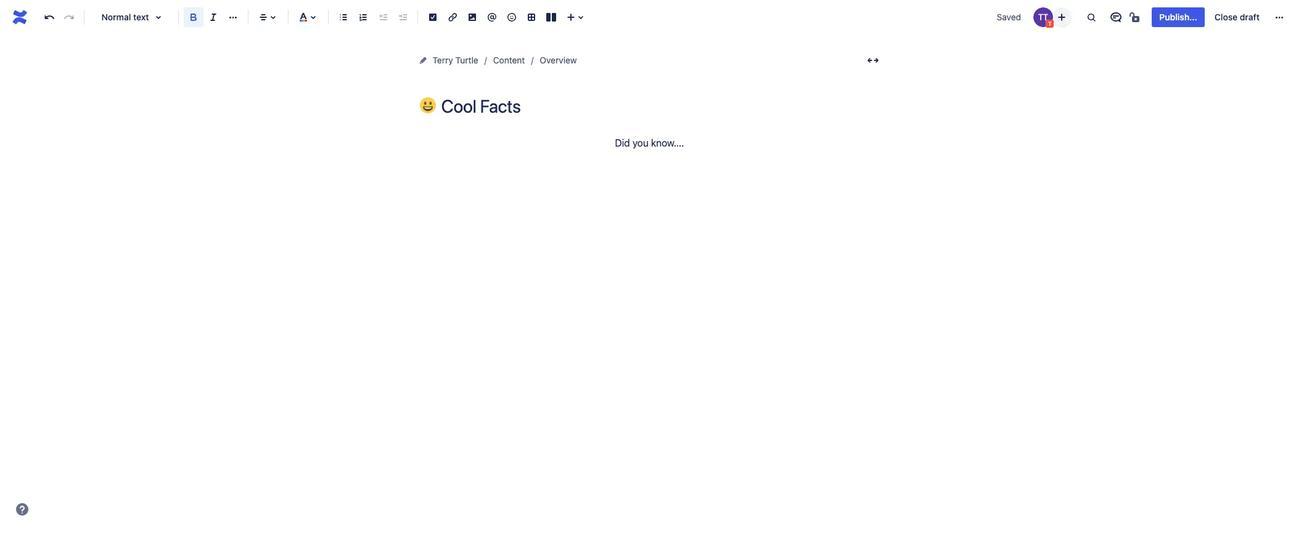 Task type: locate. For each thing, give the bounding box(es) containing it.
close
[[1215, 12, 1238, 22]]

terry turtle
[[433, 55, 478, 65]]

bullet list ⌘⇧8 image
[[336, 10, 351, 25]]

help image
[[15, 503, 30, 517]]

confluence image
[[10, 7, 30, 27], [10, 7, 30, 27]]

:grinning: image
[[420, 97, 436, 113]]

indent tab image
[[395, 10, 410, 25]]

draft
[[1240, 12, 1260, 22]]

normal
[[101, 12, 131, 22]]

content
[[493, 55, 525, 65]]

table image
[[524, 10, 539, 25]]

more image
[[1272, 10, 1287, 25]]

mention image
[[485, 10, 500, 25]]

normal text
[[101, 12, 149, 22]]

Main content area, start typing to enter text. text field
[[415, 135, 884, 152]]

publish...
[[1160, 12, 1198, 22]]

know….
[[651, 138, 684, 149]]

you
[[633, 138, 649, 149]]

terry turtle image
[[1034, 7, 1054, 27]]



Task type: vqa. For each thing, say whether or not it's contained in the screenshot.
top the
no



Task type: describe. For each thing, give the bounding box(es) containing it.
align center image
[[256, 10, 271, 25]]

outdent ⇧tab image
[[376, 10, 390, 25]]

comment icon image
[[1109, 10, 1124, 25]]

close draft button
[[1207, 7, 1267, 27]]

redo ⌘⇧z image
[[62, 10, 76, 25]]

normal text button
[[89, 4, 173, 31]]

terry
[[433, 55, 453, 65]]

numbered list ⌘⇧7 image
[[356, 10, 371, 25]]

add image, video, or file image
[[465, 10, 480, 25]]

close draft
[[1215, 12, 1260, 22]]

emoji image
[[504, 10, 519, 25]]

italic ⌘i image
[[206, 10, 221, 25]]

overview
[[540, 55, 577, 65]]

bold ⌘b image
[[186, 10, 201, 25]]

publish... button
[[1152, 7, 1205, 27]]

terry turtle link
[[433, 53, 478, 68]]

overview link
[[540, 53, 577, 68]]

find and replace image
[[1084, 10, 1099, 25]]

:grinning: image
[[420, 97, 436, 113]]

Give this page a title text field
[[441, 96, 884, 117]]

text
[[133, 12, 149, 22]]

link image
[[445, 10, 460, 25]]

invite to edit image
[[1055, 10, 1070, 24]]

saved
[[997, 12, 1021, 22]]

layouts image
[[544, 10, 559, 25]]

did you know….
[[615, 138, 684, 149]]

make page full-width image
[[866, 53, 880, 68]]

undo ⌘z image
[[42, 10, 57, 25]]

action item image
[[426, 10, 440, 25]]

turtle
[[455, 55, 478, 65]]

no restrictions image
[[1129, 10, 1144, 25]]

did
[[615, 138, 630, 149]]

move this page image
[[418, 56, 428, 65]]

content link
[[493, 53, 525, 68]]

more formatting image
[[226, 10, 241, 25]]



